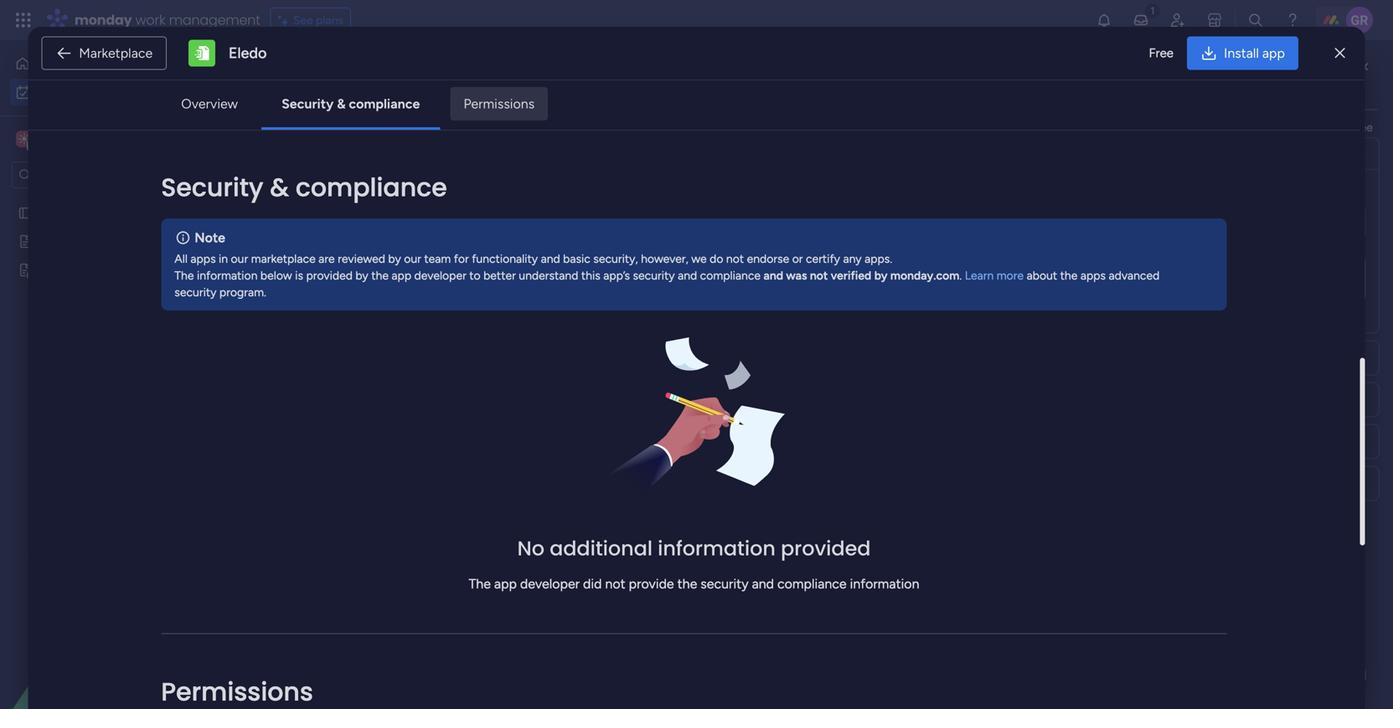 Task type: vqa. For each thing, say whether or not it's contained in the screenshot.
Today
yes



Task type: locate. For each thing, give the bounding box(es) containing it.
0 horizontal spatial developer
[[415, 268, 467, 283]]

items right dates
[[388, 211, 417, 225]]

1 horizontal spatial security
[[633, 268, 675, 283]]

plans
[[316, 13, 344, 27]]

not left the endorse
[[727, 252, 744, 266]]

project down is
[[272, 302, 310, 316]]

past
[[282, 207, 315, 228]]

workspace image
[[18, 130, 30, 148]]

1 vertical spatial /
[[334, 267, 342, 288]]

monday
[[75, 10, 132, 29]]

columns
[[1181, 120, 1226, 135]]

developer down no
[[520, 576, 580, 592]]

items down reviewed
[[355, 272, 384, 286]]

None text field
[[1086, 208, 1366, 237]]

1 horizontal spatial to
[[1341, 120, 1352, 135]]

group
[[747, 267, 780, 281], [747, 478, 780, 492]]

all apps in our marketplace are reviewed by our team for functionality and basic security, however, we do not endorse or certify any apps. the information below is provided by the app developer to better understand this app's security and compliance and was not verified by monday.com . learn more
[[175, 252, 1024, 283]]

reviewed
[[338, 252, 386, 266]]

0 horizontal spatial the
[[175, 268, 194, 283]]

0 vertical spatial information
[[197, 268, 258, 283]]

app inside all apps in our marketplace are reviewed by our team for functionality and basic security, however, we do not endorse or certify any apps. the information below is provided by the app developer to better understand this app's security and compliance and was not verified by monday.com . learn more
[[392, 268, 412, 283]]

0 vertical spatial to
[[1341, 120, 1352, 135]]

people
[[1251, 120, 1287, 135]]

to left better
[[470, 268, 481, 283]]

0 horizontal spatial app
[[392, 268, 412, 283]]

information
[[197, 268, 258, 283], [658, 535, 776, 563], [850, 576, 920, 592]]

2 horizontal spatial app
[[1263, 45, 1286, 61]]

1 vertical spatial do
[[710, 252, 724, 266]]

/ right dates
[[367, 207, 374, 228]]

1 vertical spatial security
[[175, 285, 217, 299]]

0 vertical spatial apps
[[191, 252, 216, 266]]

today / 2 items
[[282, 267, 384, 288]]

any
[[844, 252, 862, 266]]

provided
[[306, 268, 353, 283], [781, 535, 871, 563]]

0 vertical spatial do
[[1329, 75, 1343, 89]]

the left boards,
[[1120, 120, 1137, 135]]

0 vertical spatial provided
[[306, 268, 353, 283]]

by right reviewed
[[388, 252, 401, 266]]

install app
[[1225, 45, 1286, 61]]

note
[[195, 230, 225, 246]]

the down reviewed
[[371, 268, 389, 283]]

permissions button
[[450, 87, 548, 121]]

0 vertical spatial app
[[1263, 45, 1286, 61]]

my
[[247, 63, 286, 101]]

invite members image
[[1170, 12, 1187, 28]]

/
[[367, 207, 374, 228], [334, 267, 342, 288]]

our right the in in the left top of the page
[[231, 252, 248, 266]]

apps left the in in the left top of the page
[[191, 252, 216, 266]]

overview
[[181, 96, 238, 112]]

monday marketplace image
[[1207, 12, 1224, 28]]

2 our from the left
[[404, 252, 422, 266]]

1 horizontal spatial app
[[494, 576, 517, 592]]

0 horizontal spatial items
[[355, 272, 384, 286]]

2 inside past dates / 2 items
[[378, 211, 385, 225]]

the inside about the apps advanced security program.
[[1061, 268, 1078, 283]]

1 vertical spatial &
[[270, 170, 289, 205]]

1 horizontal spatial our
[[404, 252, 422, 266]]

see plans
[[293, 13, 344, 27]]

2 horizontal spatial information
[[850, 576, 920, 592]]

see
[[1355, 120, 1374, 135]]

do right to
[[1329, 75, 1343, 89]]

security down no additional information provided
[[701, 576, 749, 592]]

1 vertical spatial security
[[161, 170, 264, 205]]

the right about at the top of the page
[[1061, 268, 1078, 283]]

security down all
[[175, 285, 217, 299]]

home link
[[10, 50, 204, 77]]

information inside all apps in our marketplace are reviewed by our team for functionality and basic security, however, we do not endorse or certify any apps. the information below is provided by the app developer to better understand this app's security and compliance and was not verified by monday.com . learn more
[[197, 268, 258, 283]]

lottie animation image
[[0, 541, 214, 710]]

0 horizontal spatial our
[[231, 252, 248, 266]]

and down we
[[678, 268, 698, 283]]

& inside button
[[337, 96, 346, 112]]

1 horizontal spatial the
[[469, 576, 491, 592]]

1 vertical spatial security & compliance
[[161, 170, 447, 205]]

0 horizontal spatial information
[[197, 268, 258, 283]]

None search field
[[318, 132, 471, 159]]

1 our from the left
[[231, 252, 248, 266]]

app for install app
[[1263, 45, 1286, 61]]

security & compliance inside button
[[282, 96, 420, 112]]

security & compliance
[[282, 96, 420, 112], [161, 170, 447, 205]]

to do list
[[1314, 75, 1361, 89]]

security & compliance up "filter dashboard by text" search field
[[282, 96, 420, 112]]

main workspace
[[39, 131, 137, 147]]

app
[[1263, 45, 1286, 61], [392, 268, 412, 283], [494, 576, 517, 592]]

apps
[[191, 252, 216, 266], [1081, 268, 1106, 283]]

2 horizontal spatial not
[[810, 268, 828, 283]]

our left team
[[404, 252, 422, 266]]

0 vertical spatial security
[[282, 96, 334, 112]]

and down the endorse
[[764, 268, 784, 283]]

security inside about the apps advanced security program.
[[175, 285, 217, 299]]

do right we
[[710, 252, 724, 266]]

not down the certify on the top of page
[[810, 268, 828, 283]]

marketplace
[[251, 252, 316, 266]]

&
[[337, 96, 346, 112], [270, 170, 289, 205]]

1 horizontal spatial not
[[727, 252, 744, 266]]

additional
[[550, 535, 653, 563]]

advanced
[[1109, 268, 1160, 283]]

management
[[169, 10, 260, 29]]

1 horizontal spatial items
[[388, 211, 417, 225]]

to inside all apps in our marketplace are reviewed by our team for functionality and basic security, however, we do not endorse or certify any apps. the information below is provided by the app developer to better understand this app's security and compliance and was not verified by monday.com . learn more
[[470, 268, 481, 283]]

1 vertical spatial items
[[355, 272, 384, 286]]

0 vertical spatial group
[[747, 267, 780, 281]]

by down apps.
[[875, 268, 888, 283]]

1 vertical spatial 2
[[345, 272, 352, 286]]

1 horizontal spatial information
[[658, 535, 776, 563]]

0 horizontal spatial security
[[161, 170, 264, 205]]

to
[[1314, 75, 1327, 89]]

0 horizontal spatial provided
[[306, 268, 353, 283]]

0 vertical spatial security
[[633, 268, 675, 283]]

security,
[[594, 252, 638, 266]]

permissions
[[464, 96, 535, 112]]

2 down reviewed
[[345, 272, 352, 286]]

not
[[727, 252, 744, 266], [810, 268, 828, 283], [606, 576, 626, 592]]

option
[[0, 198, 214, 202]]

greg robinson
[[1132, 271, 1217, 286]]

below
[[261, 268, 292, 283]]

0 vertical spatial security & compliance
[[282, 96, 420, 112]]

Filter dashboard by text search field
[[318, 132, 471, 159]]

by down reviewed
[[356, 268, 369, 283]]

help image
[[1285, 12, 1302, 28]]

apps inside about the apps advanced security program.
[[1081, 268, 1106, 283]]

workspace
[[71, 131, 137, 147]]

0 horizontal spatial apps
[[191, 252, 216, 266]]

0 vertical spatial /
[[367, 207, 374, 228]]

0 vertical spatial the
[[175, 268, 194, 283]]

project down verified
[[852, 303, 889, 317]]

to inside main content
[[1341, 120, 1352, 135]]

install
[[1225, 45, 1260, 61]]

1 vertical spatial app
[[392, 268, 412, 283]]

workspace selection element
[[16, 129, 140, 151]]

marketplace
[[79, 45, 153, 61]]

1 horizontal spatial project
[[852, 303, 889, 317]]

our
[[231, 252, 248, 266], [404, 252, 422, 266]]

program.
[[220, 285, 267, 299]]

to right like
[[1341, 120, 1352, 135]]

workspace image
[[16, 130, 33, 148]]

0 vertical spatial items
[[388, 211, 417, 225]]

1 vertical spatial group
[[747, 478, 780, 492]]

project
[[272, 302, 310, 316], [852, 303, 889, 317]]

items inside past dates / 2 items
[[388, 211, 417, 225]]

the
[[1120, 120, 1137, 135], [371, 268, 389, 283], [1061, 268, 1078, 283], [678, 576, 698, 592]]

security & compliance up past
[[161, 170, 447, 205]]

greg robinson link
[[1132, 271, 1217, 286]]

0 horizontal spatial not
[[606, 576, 626, 592]]

security inside all apps in our marketplace are reviewed by our team for functionality and basic security, however, we do not endorse or certify any apps. the information below is provided by the app developer to better understand this app's security and compliance and was not verified by monday.com . learn more
[[633, 268, 675, 283]]

0 vertical spatial 2
[[378, 211, 385, 225]]

2 vertical spatial not
[[606, 576, 626, 592]]

1 image
[[1146, 1, 1161, 20]]

mar 8
[[1160, 302, 1188, 315]]

0 vertical spatial &
[[337, 96, 346, 112]]

1 horizontal spatial 2
[[378, 211, 385, 225]]

1 vertical spatial developer
[[520, 576, 580, 592]]

today
[[282, 267, 330, 288]]

list box
[[0, 196, 214, 511]]

we
[[692, 252, 707, 266]]

1 horizontal spatial do
[[1329, 75, 1343, 89]]

1 horizontal spatial &
[[337, 96, 346, 112]]

0 horizontal spatial project
[[272, 302, 310, 316]]

& up "filter dashboard by text" search field
[[337, 96, 346, 112]]

dates
[[319, 207, 363, 228]]

0 horizontal spatial do
[[710, 252, 724, 266]]

1 vertical spatial not
[[810, 268, 828, 283]]

0 horizontal spatial security
[[175, 285, 217, 299]]

developer down team
[[415, 268, 467, 283]]

0 vertical spatial not
[[727, 252, 744, 266]]

did
[[583, 576, 602, 592]]

compliance
[[349, 96, 420, 112], [296, 170, 447, 205], [700, 268, 761, 283], [778, 576, 847, 592]]

apps left advanced
[[1081, 268, 1106, 283]]

all
[[175, 252, 188, 266]]

main content containing past dates /
[[222, 40, 1394, 710]]

was
[[787, 268, 808, 283]]

0 horizontal spatial &
[[270, 170, 289, 205]]

the
[[175, 268, 194, 283], [469, 576, 491, 592]]

security
[[282, 96, 334, 112], [161, 170, 264, 205]]

2 right dates
[[378, 211, 385, 225]]

and down no additional information provided
[[752, 576, 774, 592]]

no
[[518, 535, 545, 563]]

to
[[1341, 120, 1352, 135], [470, 268, 481, 283]]

1 vertical spatial to
[[470, 268, 481, 283]]

overview button
[[168, 87, 252, 121]]

0 horizontal spatial by
[[356, 268, 369, 283]]

public board image
[[18, 234, 34, 250]]

& up past
[[270, 170, 289, 205]]

1 horizontal spatial provided
[[781, 535, 871, 563]]

1 horizontal spatial developer
[[520, 576, 580, 592]]

/ down are on the left of page
[[334, 267, 342, 288]]

security & compliance button
[[268, 87, 434, 121]]

or
[[793, 252, 803, 266]]

developer
[[415, 268, 467, 283], [520, 576, 580, 592]]

2
[[378, 211, 385, 225], [345, 272, 352, 286]]

1 horizontal spatial apps
[[1081, 268, 1106, 283]]

apps inside all apps in our marketplace are reviewed by our team for functionality and basic security, however, we do not endorse or certify any apps. the information below is provided by the app developer to better understand this app's security and compliance and was not verified by monday.com . learn more
[[191, 252, 216, 266]]

app inside button
[[1263, 45, 1286, 61]]

2 horizontal spatial by
[[875, 268, 888, 283]]

main content
[[222, 40, 1394, 710]]

0 horizontal spatial to
[[470, 268, 481, 283]]

0 vertical spatial developer
[[415, 268, 467, 283]]

certify
[[806, 252, 841, 266]]

0 horizontal spatial 2
[[345, 272, 352, 286]]

security down however,
[[633, 268, 675, 283]]

2 vertical spatial app
[[494, 576, 517, 592]]

notifications image
[[1096, 12, 1113, 28]]

not right did
[[606, 576, 626, 592]]

2 horizontal spatial security
[[701, 576, 749, 592]]

project for project
[[272, 302, 310, 316]]

1 horizontal spatial security
[[282, 96, 334, 112]]

past dates / 2 items
[[282, 207, 417, 228]]

search everything image
[[1248, 12, 1265, 28]]

2 vertical spatial information
[[850, 576, 920, 592]]

1 vertical spatial apps
[[1081, 268, 1106, 283]]

do inside 'button'
[[1329, 75, 1343, 89]]



Task type: describe. For each thing, give the bounding box(es) containing it.
security inside security & compliance button
[[282, 96, 334, 112]]

better
[[484, 268, 516, 283]]

list
[[1346, 75, 1361, 89]]

functionality
[[472, 252, 538, 266]]

and up the understand
[[541, 252, 561, 266]]

the inside main content
[[1120, 120, 1137, 135]]

mar
[[1160, 302, 1178, 315]]

application logo image
[[188, 40, 215, 67]]

the inside all apps in our marketplace are reviewed by our team for functionality and basic security, however, we do not endorse or certify any apps. the information below is provided by the app developer to better understand this app's security and compliance and was not verified by monday.com . learn more
[[371, 268, 389, 283]]

no additional information provided image
[[603, 338, 786, 511]]

about
[[1027, 268, 1058, 283]]

do
[[737, 303, 751, 317]]

work
[[135, 10, 166, 29]]

project management
[[852, 303, 961, 317]]

greg robinson image
[[1347, 7, 1374, 34]]

people
[[1047, 267, 1083, 281]]

no additional information provided
[[518, 535, 871, 563]]

in
[[219, 252, 228, 266]]

about the apps advanced security program.
[[175, 268, 1160, 299]]

update feed image
[[1133, 12, 1150, 28]]

1 group from the top
[[747, 267, 780, 281]]

to do list button
[[1283, 69, 1369, 96]]

public board image
[[18, 205, 34, 221]]

the app developer did not provide the security and compliance information
[[469, 576, 920, 592]]

however,
[[641, 252, 689, 266]]

project management link
[[849, 294, 1004, 323]]

team
[[424, 252, 451, 266]]

the right provide
[[678, 576, 698, 592]]

greg
[[1132, 271, 1161, 286]]

lottie animation element
[[0, 541, 214, 710]]

apps.
[[865, 252, 893, 266]]

developer inside all apps in our marketplace are reviewed by our team for functionality and basic security, however, we do not endorse or certify any apps. the information below is provided by the app developer to better understand this app's security and compliance and was not verified by monday.com . learn more
[[415, 268, 467, 283]]

app's
[[604, 268, 630, 283]]

eledo
[[229, 44, 267, 62]]

see plans button
[[270, 8, 351, 33]]

you'd
[[1290, 120, 1318, 135]]

choose
[[1076, 120, 1117, 135]]

the inside all apps in our marketplace are reviewed by our team for functionality and basic security, however, we do not endorse or certify any apps. the information below is provided by the app developer to better understand this app's security and compliance and was not verified by monday.com . learn more
[[175, 268, 194, 283]]

select product image
[[15, 12, 32, 28]]

home option
[[10, 50, 204, 77]]

basic
[[563, 252, 591, 266]]

private board image
[[18, 262, 34, 278]]

items inside today / 2 items
[[355, 272, 384, 286]]

1 horizontal spatial /
[[367, 207, 374, 228]]

choose the boards, columns and people you'd like to see
[[1076, 120, 1374, 135]]

free
[[1150, 45, 1174, 61]]

1 horizontal spatial by
[[388, 252, 401, 266]]

dapulse x slim image
[[1336, 43, 1346, 63]]

none search field inside main content
[[318, 132, 471, 159]]

and left people
[[1229, 120, 1248, 135]]

is
[[295, 268, 303, 283]]

2 vertical spatial security
[[701, 576, 749, 592]]

understand
[[519, 268, 579, 283]]

monday work management
[[75, 10, 260, 29]]

1 vertical spatial provided
[[781, 535, 871, 563]]

.
[[960, 268, 962, 283]]

management
[[892, 303, 961, 317]]

compliance inside security & compliance button
[[349, 96, 420, 112]]

more
[[997, 268, 1024, 283]]

see
[[293, 13, 313, 27]]

learn
[[965, 268, 994, 283]]

this
[[582, 268, 601, 283]]

board
[[912, 267, 942, 281]]

2 group from the top
[[747, 478, 780, 492]]

home
[[37, 57, 69, 71]]

my work
[[247, 63, 360, 101]]

like
[[1321, 120, 1338, 135]]

provided inside all apps in our marketplace are reviewed by our team for functionality and basic security, however, we do not endorse or certify any apps. the information below is provided by the app developer to better understand this app's security and compliance and was not verified by monday.com . learn more
[[306, 268, 353, 283]]

project for project management
[[852, 303, 889, 317]]

do inside all apps in our marketplace are reviewed by our team for functionality and basic security, however, we do not endorse or certify any apps. the information below is provided by the app developer to better understand this app's security and compliance and was not verified by monday.com . learn more
[[710, 252, 724, 266]]

marketplace button
[[41, 36, 167, 70]]

main workspace button
[[12, 125, 163, 153]]

robinson
[[1164, 271, 1217, 286]]

1 vertical spatial information
[[658, 535, 776, 563]]

to-do
[[721, 303, 751, 317]]

note alert
[[161, 219, 1228, 311]]

to-
[[721, 303, 737, 317]]

compliance inside all apps in our marketplace are reviewed by our team for functionality and basic security, however, we do not endorse or certify any apps. the information below is provided by the app developer to better understand this app's security and compliance and was not verified by monday.com . learn more
[[700, 268, 761, 283]]

endorse
[[747, 252, 790, 266]]

app for the app developer did not provide the security and compliance information
[[494, 576, 517, 592]]

1 vertical spatial the
[[469, 576, 491, 592]]

monday.com
[[891, 268, 960, 283]]

provide
[[629, 576, 674, 592]]

are
[[319, 252, 335, 266]]

8
[[1181, 302, 1188, 315]]

for
[[454, 252, 469, 266]]

verified
[[831, 268, 872, 283]]

main
[[39, 131, 68, 147]]

work
[[292, 63, 360, 101]]

install app button
[[1188, 36, 1299, 70]]

greg robinson image
[[1101, 266, 1126, 291]]

boards,
[[1140, 120, 1178, 135]]

learn more link
[[965, 268, 1024, 283]]

2 inside today / 2 items
[[345, 272, 352, 286]]

0 horizontal spatial /
[[334, 267, 342, 288]]



